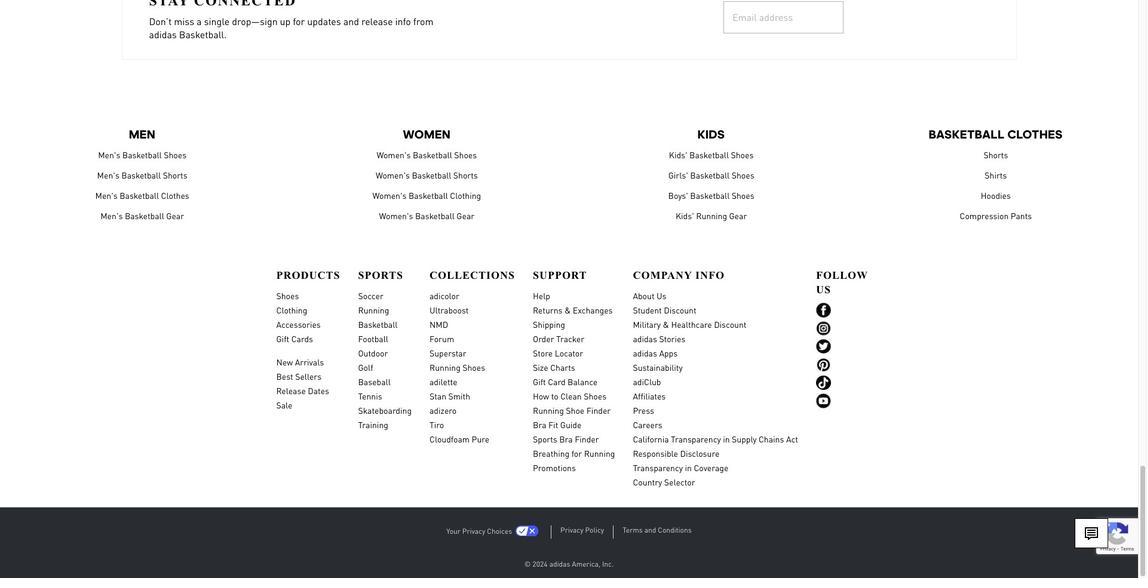 Task type: locate. For each thing, give the bounding box(es) containing it.
1 vertical spatial transparency
[[633, 463, 683, 473]]

1 vertical spatial clothing
[[276, 305, 307, 315]]

help
[[533, 290, 551, 301]]

men's for men's basketball shoes
[[98, 149, 120, 160]]

how to clean shoes link
[[533, 389, 615, 403]]

compression pants link
[[960, 210, 1033, 221]]

adiclub link
[[633, 375, 799, 389]]

1 vertical spatial kids'
[[676, 210, 695, 221]]

shoes inside shoes clothing accessories gift cards
[[276, 290, 299, 301]]

0 vertical spatial and
[[344, 15, 359, 27]]

men's basketball shorts link
[[97, 170, 188, 180]]

adidas down military
[[633, 333, 658, 344]]

transparency in coverage link
[[633, 461, 799, 475]]

stories
[[660, 333, 686, 344]]

locator
[[555, 348, 584, 358]]

act
[[787, 434, 799, 445]]

basketball
[[122, 149, 162, 160], [413, 149, 452, 160], [690, 149, 729, 160], [122, 170, 161, 180], [412, 170, 452, 180], [691, 170, 730, 180], [120, 190, 159, 201], [409, 190, 448, 201], [691, 190, 730, 201], [125, 210, 164, 221], [415, 210, 455, 221], [358, 319, 398, 330]]

company info
[[633, 269, 725, 281]]

football
[[358, 333, 389, 344]]

press
[[633, 405, 655, 416]]

men's basketball clothes
[[95, 190, 189, 201]]

promotions link
[[533, 461, 615, 475]]

bra fit guide link
[[533, 418, 615, 432]]

bra
[[533, 419, 547, 430], [560, 434, 573, 445]]

kids' for kids' basketball shoes
[[669, 149, 688, 160]]

& inside help returns & exchanges shipping order tracker store locator size charts gift card balance how to clean shoes running shoe finder bra fit guide sports bra finder breathing for running promotions
[[565, 305, 571, 315]]

0 vertical spatial kids'
[[669, 149, 688, 160]]

basketball up boys' basketball shoes link at top right
[[691, 170, 730, 180]]

gear down boys' basketball shoes
[[730, 210, 747, 221]]

shorts up women's basketball clothing on the top left of the page
[[454, 170, 478, 180]]

student discount link
[[633, 303, 799, 317]]

shorts link
[[984, 149, 1009, 160]]

women's up women's basketball clothing on the top left of the page
[[376, 170, 410, 180]]

choices
[[487, 527, 512, 536]]

0 vertical spatial discount
[[664, 305, 697, 315]]

cloudfoam
[[430, 434, 470, 445]]

kids' down "boys'"
[[676, 210, 695, 221]]

women's basketball shoes link
[[377, 149, 477, 160]]

affiliates
[[633, 391, 666, 402]]

privacy right your
[[463, 527, 486, 536]]

©
[[525, 560, 531, 569]]

transparency up disclosure
[[671, 434, 721, 445]]

1 gear from the left
[[166, 210, 184, 221]]

0 horizontal spatial gift
[[276, 333, 289, 344]]

about
[[633, 290, 655, 301]]

basketball for men's basketball shoes
[[122, 149, 162, 160]]

women's for women's basketball clothing
[[373, 190, 407, 201]]

0 vertical spatial &
[[565, 305, 571, 315]]

miss
[[174, 15, 194, 27]]

in
[[724, 434, 730, 445], [685, 463, 692, 473]]

men's up men's basketball shorts link
[[98, 149, 120, 160]]

running link
[[358, 303, 412, 317]]

basketball up "girls' basketball shoes" link
[[690, 149, 729, 160]]

healthcare
[[672, 319, 712, 330]]

1 vertical spatial finder
[[575, 434, 599, 445]]

in up selector
[[685, 463, 692, 473]]

shoes up "girls' basketball shoes" link
[[731, 149, 754, 160]]

clothes
[[161, 190, 189, 201]]

updates
[[307, 15, 341, 27]]

1 horizontal spatial gear
[[457, 210, 475, 221]]

gift down size
[[533, 376, 546, 387]]

basketball for men's basketball shorts
[[122, 170, 161, 180]]

men's basketball gear
[[101, 210, 184, 221]]

responsible
[[633, 448, 679, 459]]

running down soccer
[[358, 305, 389, 315]]

cloudfoam pure link
[[430, 432, 515, 446]]

for down sports bra finder link
[[572, 448, 582, 459]]

basketball for boys' basketball shoes
[[691, 190, 730, 201]]

1 horizontal spatial clothing
[[450, 190, 481, 201]]

women's for women's basketball shorts
[[376, 170, 410, 180]]

shoes up boys' basketball shoes
[[732, 170, 755, 180]]

men's basketball shoes link
[[98, 149, 187, 160]]

shorts down basketball clothes
[[984, 149, 1009, 160]]

women
[[403, 127, 451, 141]]

0 horizontal spatial shorts
[[163, 170, 188, 180]]

men's down men's basketball clothes link
[[101, 210, 123, 221]]

golf link
[[358, 360, 412, 375]]

responsible disclosure link
[[633, 446, 799, 461]]

shorts for women
[[454, 170, 478, 180]]

adidas up sustainability
[[633, 348, 658, 358]]

gear down women's basketball clothing on the top left of the page
[[457, 210, 475, 221]]

sports bra finder link
[[533, 432, 615, 446]]

basketball down women's basketball shorts link
[[409, 190, 448, 201]]

0 vertical spatial clothing
[[450, 190, 481, 201]]

1 horizontal spatial shorts
[[454, 170, 478, 180]]

finder right shoe
[[587, 405, 611, 416]]

men's basketball clothes link
[[95, 190, 189, 201]]

adidas
[[149, 28, 177, 40], [633, 333, 658, 344], [633, 348, 658, 358], [550, 560, 571, 569]]

privacy policy link
[[561, 526, 605, 535]]

1 horizontal spatial for
[[572, 448, 582, 459]]

gift left cards
[[276, 333, 289, 344]]

release dates link
[[276, 384, 340, 398]]

running inside adicolor ultraboost nmd forum superstar running shoes adilette stan smith adizero tiro cloudfoam pure
[[430, 362, 461, 373]]

transparency down responsible
[[633, 463, 683, 473]]

basketball down men's basketball clothes link
[[125, 210, 164, 221]]

0 vertical spatial finder
[[587, 405, 611, 416]]

gear down clothes
[[166, 210, 184, 221]]

0 horizontal spatial privacy
[[463, 527, 486, 536]]

1 horizontal spatial &
[[663, 319, 670, 330]]

women's basketball clothing link
[[373, 190, 481, 201]]

1 vertical spatial gift
[[533, 376, 546, 387]]

returns
[[533, 305, 563, 315]]

2 gear from the left
[[457, 210, 475, 221]]

women's basketball gear
[[379, 210, 475, 221]]

careers
[[633, 419, 663, 430]]

follow us
[[817, 269, 869, 296]]

for right up
[[293, 15, 305, 27]]

privacy
[[561, 526, 584, 535], [463, 527, 486, 536]]

1 horizontal spatial gift
[[533, 376, 546, 387]]

adilette link
[[430, 375, 515, 389]]

discount up the adidas stories link
[[714, 319, 747, 330]]

0 vertical spatial bra
[[533, 419, 547, 430]]

basketball down women's basketball clothing on the top left of the page
[[415, 210, 455, 221]]

1 horizontal spatial in
[[724, 434, 730, 445]]

3 gear from the left
[[730, 210, 747, 221]]

clothing up the "accessories"
[[276, 305, 307, 315]]

shoes inside help returns & exchanges shipping order tracker store locator size charts gift card balance how to clean shoes running shoe finder bra fit guide sports bra finder breathing for running promotions
[[584, 391, 607, 402]]

basketball for women's basketball shoes
[[413, 149, 452, 160]]

men's up men's basketball clothes link
[[97, 170, 119, 180]]

1 horizontal spatial discount
[[714, 319, 747, 330]]

& up stories
[[663, 319, 670, 330]]

women's
[[377, 149, 411, 160], [376, 170, 410, 180], [373, 190, 407, 201], [379, 210, 413, 221]]

women's for women's basketball gear
[[379, 210, 413, 221]]

tiro
[[430, 419, 444, 430]]

sports
[[533, 434, 558, 445]]

disclosure
[[681, 448, 720, 459]]

men
[[129, 127, 156, 141]]

and
[[344, 15, 359, 27], [645, 526, 657, 535]]

0 horizontal spatial discount
[[664, 305, 697, 315]]

0 horizontal spatial gear
[[166, 210, 184, 221]]

adidas down don't
[[149, 28, 177, 40]]

basketball up men's basketball shorts link
[[122, 149, 162, 160]]

1 vertical spatial in
[[685, 463, 692, 473]]

discount up healthcare at the right bottom of page
[[664, 305, 697, 315]]

shoes up adilette link
[[463, 362, 486, 373]]

basketball down women
[[413, 149, 452, 160]]

0 vertical spatial transparency
[[671, 434, 721, 445]]

1 vertical spatial for
[[572, 448, 582, 459]]

basketball
[[930, 127, 1005, 141]]

breathing
[[533, 448, 570, 459]]

finder down bra fit guide link
[[575, 434, 599, 445]]

sellers
[[295, 371, 322, 382]]

kids' up girls'
[[669, 149, 688, 160]]

and left release
[[344, 15, 359, 27]]

shoes up clothing link
[[276, 290, 299, 301]]

adicolor
[[430, 290, 460, 301]]

0 vertical spatial for
[[293, 15, 305, 27]]

sports
[[358, 269, 403, 281]]

golf
[[358, 362, 373, 373]]

shorts up clothes
[[163, 170, 188, 180]]

women's for women's basketball shoes
[[377, 149, 411, 160]]

men's
[[98, 149, 120, 160], [97, 170, 119, 180], [95, 190, 118, 201], [101, 210, 123, 221]]

0 vertical spatial gift
[[276, 333, 289, 344]]

running up adilette
[[430, 362, 461, 373]]

and right terms
[[645, 526, 657, 535]]

& down the "help" link
[[565, 305, 571, 315]]

men's down men's basketball shorts link
[[95, 190, 118, 201]]

basketball link
[[358, 317, 412, 332]]

new
[[276, 357, 293, 367]]

1 vertical spatial &
[[663, 319, 670, 330]]

clothing down women's basketball shorts link
[[450, 190, 481, 201]]

size charts link
[[533, 360, 615, 375]]

help returns & exchanges shipping order tracker store locator size charts gift card balance how to clean shoes running shoe finder bra fit guide sports bra finder breathing for running promotions
[[533, 290, 615, 473]]

women's up women's basketball shorts link
[[377, 149, 411, 160]]

shoes up the kids' running gear
[[732, 190, 755, 201]]

kids
[[698, 127, 725, 141]]

basketball up the kids' running gear
[[691, 190, 730, 201]]

0 horizontal spatial &
[[565, 305, 571, 315]]

1 horizontal spatial and
[[645, 526, 657, 535]]

  field
[[724, 1, 844, 33]]

women's down women's basketball shorts link
[[373, 190, 407, 201]]

0 horizontal spatial for
[[293, 15, 305, 27]]

basketball up women's basketball clothing on the top left of the page
[[412, 170, 452, 180]]

ultraboost
[[430, 305, 469, 315]]

forum link
[[430, 332, 515, 346]]

1 horizontal spatial bra
[[560, 434, 573, 445]]

conditions
[[658, 526, 692, 535]]

basketball up football
[[358, 319, 398, 330]]

bra down the guide
[[560, 434, 573, 445]]

bra left the fit
[[533, 419, 547, 430]]

privacy left policy
[[561, 526, 584, 535]]

women's down women's basketball clothing on the top left of the page
[[379, 210, 413, 221]]

for inside help returns & exchanges shipping order tracker store locator size charts gift card balance how to clean shoes running shoe finder bra fit guide sports bra finder breathing for running promotions
[[572, 448, 582, 459]]

basketball down men's basketball shorts link
[[120, 190, 159, 201]]

0 horizontal spatial and
[[344, 15, 359, 27]]

shoes down balance
[[584, 391, 607, 402]]

discount
[[664, 305, 697, 315], [714, 319, 747, 330]]

hoodies
[[982, 190, 1011, 201]]

2 horizontal spatial gear
[[730, 210, 747, 221]]

basketball up men's basketball clothes link
[[122, 170, 161, 180]]

shirts link
[[985, 170, 1008, 180]]

basketball for girls' basketball shoes
[[691, 170, 730, 180]]

in left supply
[[724, 434, 730, 445]]

shoes clothing accessories gift cards
[[276, 290, 321, 344]]

0 horizontal spatial clothing
[[276, 305, 307, 315]]

shorts
[[984, 149, 1009, 160], [163, 170, 188, 180], [454, 170, 478, 180]]

and inside don't miss a single drop—sign up for updates and release info from adidas basketball.
[[344, 15, 359, 27]]



Task type: vqa. For each thing, say whether or not it's contained in the screenshot.


Task type: describe. For each thing, give the bounding box(es) containing it.
basketball for kids' basketball shoes
[[690, 149, 729, 160]]

help link
[[533, 289, 615, 303]]

how
[[533, 391, 550, 402]]

california
[[633, 434, 669, 445]]

kids' basketball shoes link
[[669, 149, 754, 160]]

gear for kids
[[730, 210, 747, 221]]

basketball for women's basketball gear
[[415, 210, 455, 221]]

running down sports bra finder link
[[584, 448, 615, 459]]

size
[[533, 362, 549, 373]]

0 horizontal spatial bra
[[533, 419, 547, 430]]

shoes up "men's basketball shorts"
[[164, 149, 187, 160]]

shoes up the women's basketball shorts
[[455, 149, 477, 160]]

adidas inside don't miss a single drop—sign up for updates and release info from adidas basketball.
[[149, 28, 177, 40]]

superstar
[[430, 348, 467, 358]]

arrivals
[[295, 357, 324, 367]]

pure
[[472, 434, 490, 445]]

adicolor ultraboost nmd forum superstar running shoes adilette stan smith adizero tiro cloudfoam pure
[[430, 290, 490, 445]]

basketball for men's basketball gear
[[125, 210, 164, 221]]

pants
[[1011, 210, 1033, 221]]

2 horizontal spatial shorts
[[984, 149, 1009, 160]]

clean
[[561, 391, 582, 402]]

your privacy choices
[[447, 527, 512, 536]]

your privacy choices link
[[447, 527, 512, 536]]

california transparency in supply chains act link
[[633, 432, 799, 446]]

apps
[[660, 348, 678, 358]]

shoes inside adicolor ultraboost nmd forum superstar running shoes adilette stan smith adizero tiro cloudfoam pure
[[463, 362, 486, 373]]

compression pants
[[960, 210, 1033, 221]]

nmd
[[430, 319, 448, 330]]

fit
[[549, 419, 559, 430]]

0 vertical spatial in
[[724, 434, 730, 445]]

coverage
[[694, 463, 729, 473]]

women's basketball shorts
[[376, 170, 478, 180]]

1 vertical spatial and
[[645, 526, 657, 535]]

kids' for kids' running gear
[[676, 210, 695, 221]]

& inside the about us student discount military & healthcare discount adidas stories adidas apps sustainability adiclub affiliates press careers california transparency in supply chains act responsible disclosure transparency in coverage country selector
[[663, 319, 670, 330]]

terms and conditions link
[[623, 526, 692, 535]]

store locator link
[[533, 346, 615, 360]]

shipping
[[533, 319, 566, 330]]

student
[[633, 305, 662, 315]]

1 vertical spatial discount
[[714, 319, 747, 330]]

info
[[696, 269, 725, 281]]

adidas stories link
[[633, 332, 799, 346]]

gift inside help returns & exchanges shipping order tracker store locator size charts gift card balance how to clean shoes running shoe finder bra fit guide sports bra finder breathing for running promotions
[[533, 376, 546, 387]]

guide
[[561, 419, 582, 430]]

men's for men's basketball gear
[[101, 210, 123, 221]]

gift inside shoes clothing accessories gift cards
[[276, 333, 289, 344]]

charts
[[551, 362, 576, 373]]

basketball.
[[179, 28, 227, 40]]

forum
[[430, 333, 454, 344]]

clothing inside shoes clothing accessories gift cards
[[276, 305, 307, 315]]

1 horizontal spatial privacy
[[561, 526, 584, 535]]

basketball for women's basketball clothing
[[409, 190, 448, 201]]

california consumer privacy act (ccpa) opt-out icon image
[[515, 526, 539, 537]]

accessories link
[[276, 317, 340, 332]]

basketball for men's basketball clothes
[[120, 190, 159, 201]]

basketball for women's basketball shorts
[[412, 170, 452, 180]]

support
[[533, 269, 587, 281]]

products
[[276, 269, 340, 281]]

gear for men
[[166, 210, 184, 221]]

men's for men's basketball clothes
[[95, 190, 118, 201]]

press link
[[633, 403, 799, 418]]

0 horizontal spatial in
[[685, 463, 692, 473]]

adizero link
[[430, 403, 515, 418]]

order tracker link
[[533, 332, 615, 346]]

sustainability link
[[633, 360, 799, 375]]

women's basketball shorts link
[[376, 170, 478, 180]]

country selector link
[[633, 475, 799, 489]]

clothing link
[[276, 303, 340, 317]]

1 vertical spatial bra
[[560, 434, 573, 445]]

clothes
[[1008, 127, 1063, 141]]

smith
[[449, 391, 471, 402]]

soccer link
[[358, 289, 412, 303]]

running down boys' basketball shoes
[[697, 210, 728, 221]]

soccer running basketball football outdoor golf baseball tennis skateboarding training
[[358, 290, 412, 430]]

terms and conditions
[[623, 526, 692, 535]]

selector
[[665, 477, 696, 488]]

adidas right 2024
[[550, 560, 571, 569]]

girls' basketball shoes link
[[669, 170, 755, 180]]

kids' running gear link
[[676, 210, 747, 221]]

shorts for men
[[163, 170, 188, 180]]

tennis link
[[358, 389, 412, 403]]

men's for men's basketball shorts
[[97, 170, 119, 180]]

men's basketball shoes
[[98, 149, 187, 160]]

for inside don't miss a single drop—sign up for updates and release info from adidas basketball.
[[293, 15, 305, 27]]

© 2024 adidas america, inc.
[[525, 560, 614, 569]]

adicolor link
[[430, 289, 515, 303]]

military & healthcare discount link
[[633, 317, 799, 332]]

up
[[280, 15, 291, 27]]

release
[[362, 15, 393, 27]]

about us link
[[633, 289, 799, 303]]

single
[[204, 15, 230, 27]]

from
[[414, 15, 434, 27]]

new arrivals best sellers release dates sale
[[276, 357, 329, 411]]

info
[[395, 15, 411, 27]]

baseball
[[358, 376, 391, 387]]

us
[[817, 284, 832, 296]]

running inside soccer running basketball football outdoor golf baseball tennis skateboarding training
[[358, 305, 389, 315]]

policy
[[586, 526, 605, 535]]

nmd link
[[430, 317, 515, 332]]

boys' basketball shoes link
[[669, 190, 755, 201]]

shoe
[[566, 405, 585, 416]]

don't
[[149, 15, 172, 27]]

running up the fit
[[533, 405, 564, 416]]

basketball clothes
[[930, 127, 1063, 141]]

follow
[[817, 269, 869, 281]]

country
[[633, 477, 663, 488]]

women's basketball gear link
[[379, 210, 475, 221]]

to
[[552, 391, 559, 402]]

company
[[633, 269, 693, 281]]

adilette
[[430, 376, 458, 387]]

gear for women
[[457, 210, 475, 221]]

basketball inside soccer running basketball football outdoor golf baseball tennis skateboarding training
[[358, 319, 398, 330]]

football link
[[358, 332, 412, 346]]

tracker
[[557, 333, 585, 344]]

breathing for running link
[[533, 446, 615, 461]]



